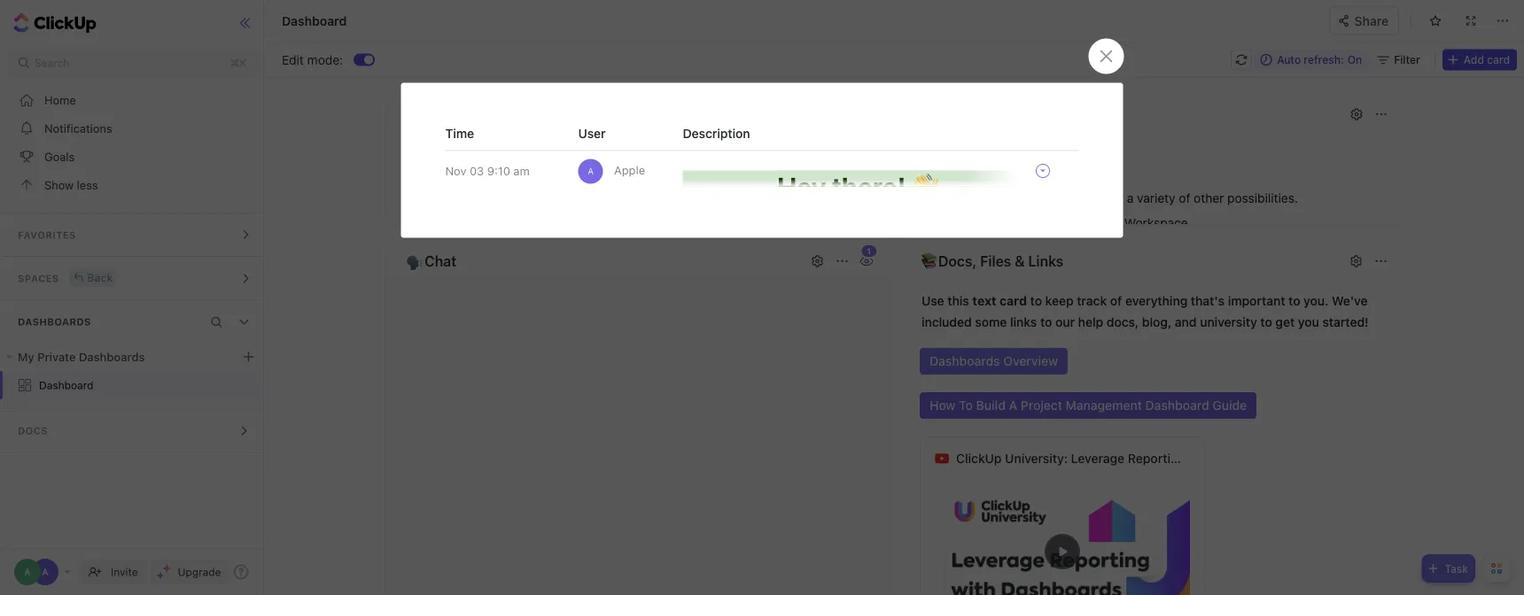 Task type: locate. For each thing, give the bounding box(es) containing it.
None text field
[[282, 10, 786, 32]]

you
[[678, 191, 699, 206], [965, 216, 986, 230], [1298, 315, 1319, 330]]

docs,
[[938, 253, 977, 270]]

9:10 right 2023
[[1376, 8, 1399, 22]]

or
[[1112, 191, 1124, 206]]

a right is
[[528, 191, 535, 206]]

1 vertical spatial a
[[1009, 398, 1017, 413]]

am right share
[[1403, 8, 1419, 22]]

how to build a project management dashboard guide
[[930, 398, 1247, 413]]

0 horizontal spatial at
[[726, 216, 737, 230]]

1 horizontal spatial of
[[1179, 191, 1190, 206]]

to left add
[[815, 216, 826, 230]]

my private dashboards
[[18, 350, 145, 364]]

portal,
[[1071, 191, 1108, 206]]

show less
[[44, 179, 98, 192]]

favorites
[[18, 230, 76, 241]]

dashboards down included at the right of the page
[[930, 354, 1000, 369]]

links
[[1028, 253, 1064, 270]]

add card button
[[1443, 49, 1517, 70]]

you left how
[[678, 191, 699, 206]]

hey
[[814, 144, 863, 175], [777, 171, 826, 202]]

dashboard left guide
[[1145, 398, 1209, 413]]

0 vertical spatial dashboard
[[39, 379, 94, 392]]

edit
[[282, 52, 304, 67]]

and
[[1175, 315, 1197, 330]]

1 vertical spatial 9:10
[[487, 164, 510, 178]]

0 vertical spatial your
[[872, 191, 898, 206]]

university:
[[1005, 452, 1068, 466]]

0 vertical spatial am
[[1403, 8, 1419, 22]]

other
[[1194, 191, 1224, 206]]

add
[[830, 216, 851, 230]]

dashboards up top
[[729, 191, 798, 206]]

9:10 right "03"
[[487, 164, 510, 178]]

card up links
[[1000, 294, 1027, 308]]

&
[[1015, 253, 1025, 270]]

0 horizontal spatial help
[[937, 216, 962, 230]]

0 vertical spatial card
[[1487, 54, 1510, 66]]

dashboards overview
[[930, 354, 1058, 369]]

0 horizontal spatial a
[[528, 191, 535, 206]]

at left the
[[726, 216, 737, 230]]

guide
[[1213, 398, 1247, 413]]

am up is
[[513, 164, 530, 178]]

dashboard down private
[[39, 379, 94, 392]]

there!
[[869, 144, 943, 175], [832, 171, 906, 202]]

you down you.
[[1298, 315, 1319, 330]]

help down personal
[[937, 216, 962, 230]]

to down personal
[[922, 216, 934, 230]]

edit mode:
[[282, 52, 343, 67]]

sidebar navigation
[[0, 0, 268, 596]]

workspace.
[[1124, 216, 1192, 230]]

visualize
[[989, 216, 1038, 230]]

less
[[77, 179, 98, 192]]

the
[[741, 216, 759, 230]]

a up example in the left of the page
[[588, 166, 594, 176]]

0 horizontal spatial you
[[678, 191, 699, 206]]

1 horizontal spatial am
[[1403, 8, 1419, 22]]

1 horizontal spatial card
[[1487, 54, 1510, 66]]

1 horizontal spatial at
[[1363, 8, 1373, 22]]

show
[[645, 191, 675, 206]]

1 horizontal spatial dashboard
[[1145, 398, 1209, 413]]

1 horizontal spatial your
[[1096, 216, 1121, 230]]

card
[[1487, 54, 1510, 66], [1000, 294, 1027, 308]]

1 vertical spatial your
[[1096, 216, 1121, 230]]

of
[[1179, 191, 1190, 206], [1110, 294, 1122, 308]]

to
[[630, 191, 641, 206], [815, 216, 826, 230], [922, 216, 934, 230], [1030, 294, 1042, 308], [1289, 294, 1300, 308], [1040, 315, 1052, 330], [1260, 315, 1272, 330]]

hey there! 👋 up the more
[[777, 171, 938, 202]]

hey there! 👋 up this is a simple example to show you how dashboards can work as your personal headquarters, client portal, or a variety of other possibilities. in the top of the page
[[814, 144, 975, 175]]

share button
[[1330, 7, 1399, 35]]

dashboards
[[79, 350, 145, 364]]

a right build
[[1009, 398, 1017, 413]]

0 horizontal spatial am
[[513, 164, 530, 178]]

university
[[1200, 315, 1257, 330]]

nov left 3,
[[1294, 8, 1315, 22]]

files
[[980, 253, 1011, 270]]

add card
[[1464, 54, 1510, 66]]

dashboards inside sidebar navigation
[[18, 316, 91, 328]]

a
[[528, 191, 535, 206], [1127, 191, 1134, 206]]

1 horizontal spatial a
[[1009, 398, 1017, 413]]

👋 up headquarters,
[[949, 144, 975, 175]]

hey up work at top right
[[814, 144, 863, 175]]

0 horizontal spatial nov
[[445, 164, 466, 178]]

2023
[[1331, 8, 1360, 22]]

to left you.
[[1289, 294, 1300, 308]]

1 vertical spatial you
[[965, 216, 986, 230]]

1 vertical spatial help
[[1078, 315, 1103, 330]]

0 vertical spatial at
[[1363, 8, 1373, 22]]

clickup university: leverage reporting with dashboards link
[[956, 438, 1287, 480]]

hey up right
[[777, 171, 826, 202]]

docs
[[18, 425, 48, 437]]

📚 docs, files & links
[[921, 253, 1064, 270]]

at
[[1363, 8, 1373, 22], [726, 216, 737, 230]]

of up docs,
[[1110, 294, 1122, 308]]

help inside to keep track of everything that's important to you. we've included some links to our help docs, blog, and university to get you started!
[[1078, 315, 1103, 330]]

time
[[445, 126, 474, 141]]

to
[[959, 398, 973, 413]]

search
[[35, 57, 69, 69]]

on
[[1348, 54, 1362, 66]]

card inside button
[[1487, 54, 1510, 66]]

1 vertical spatial nov
[[445, 164, 466, 178]]

help
[[937, 216, 962, 230], [1078, 315, 1103, 330]]

nov
[[1294, 8, 1315, 22], [445, 164, 466, 178]]

mode:
[[307, 52, 343, 67]]

👋 up cards
[[912, 171, 938, 202]]

1 vertical spatial of
[[1110, 294, 1122, 308]]

0 vertical spatial help
[[937, 216, 962, 230]]

our
[[1055, 315, 1075, 330]]

📚 docs, files & links button
[[920, 249, 1339, 274]]

help down track
[[1078, 315, 1103, 330]]

1 a from the left
[[528, 191, 535, 206]]

at right 2023
[[1363, 8, 1373, 22]]

project
[[1021, 398, 1062, 413]]

work
[[825, 191, 853, 206]]

1 horizontal spatial help
[[1078, 315, 1103, 330]]

1 horizontal spatial nov
[[1294, 8, 1315, 22]]

what's
[[1041, 216, 1079, 230]]

0 vertical spatial a
[[588, 166, 594, 176]]

started!
[[1323, 315, 1369, 330]]

1 vertical spatial card
[[1000, 294, 1027, 308]]

0 horizontal spatial of
[[1110, 294, 1122, 308]]

1 horizontal spatial a
[[1127, 191, 1134, 206]]

your right in
[[1096, 216, 1121, 230]]

0 vertical spatial of
[[1179, 191, 1190, 206]]

2 vertical spatial you
[[1298, 315, 1319, 330]]

you down headquarters,
[[965, 216, 986, 230]]

0 horizontal spatial dashboard
[[39, 379, 94, 392]]

9:10
[[1376, 8, 1399, 22], [487, 164, 510, 178]]

nov left "03"
[[445, 164, 466, 178]]

0 vertical spatial 9:10
[[1376, 8, 1399, 22]]

leverage
[[1071, 452, 1125, 466]]

card right add
[[1487, 54, 1510, 66]]

you.
[[1304, 294, 1329, 308]]

my
[[18, 350, 34, 364]]

2 horizontal spatial you
[[1298, 315, 1319, 330]]

to left show
[[630, 191, 641, 206]]

nov for nov 3, 2023 at 9:10 am
[[1294, 8, 1315, 22]]

a right or
[[1127, 191, 1134, 206]]

of left other
[[1179, 191, 1190, 206]]

your right as
[[872, 191, 898, 206]]

1 vertical spatial am
[[513, 164, 530, 178]]

0 vertical spatial nov
[[1294, 8, 1315, 22]]

dashboards up private
[[18, 316, 91, 328]]

everything
[[1125, 294, 1188, 308]]



Task type: describe. For each thing, give the bounding box(es) containing it.
notifications
[[44, 122, 112, 135]]

📚
[[921, 253, 935, 270]]

at the top right to add more cards to help you visualize what's in your workspace.
[[726, 216, 1192, 230]]

🗣 chat
[[405, 253, 456, 270]]

1 horizontal spatial you
[[965, 216, 986, 230]]

example
[[579, 191, 626, 206]]

to left the get
[[1260, 315, 1272, 330]]

goals link
[[0, 143, 268, 171]]

more
[[855, 216, 884, 230]]

03
[[470, 164, 484, 178]]

back
[[87, 272, 113, 284]]

1 horizontal spatial 9:10
[[1376, 8, 1399, 22]]

personal
[[901, 191, 950, 206]]

management
[[1066, 398, 1142, 413]]

0 horizontal spatial 9:10
[[487, 164, 510, 178]]

task
[[1445, 563, 1468, 575]]

🗣
[[405, 253, 421, 270]]

there! up this is a simple example to show you how dashboards can work as your personal headquarters, client portal, or a variety of other possibilities. in the top of the page
[[869, 144, 943, 175]]

0 horizontal spatial 👋
[[912, 171, 938, 202]]

1 vertical spatial dashboard
[[1145, 398, 1209, 413]]

apple
[[611, 164, 645, 177]]

2 a from the left
[[1127, 191, 1134, 206]]

right
[[785, 216, 811, 230]]

this
[[948, 294, 969, 308]]

that's
[[1191, 294, 1225, 308]]

invite
[[111, 566, 138, 579]]

variety
[[1137, 191, 1176, 206]]

share
[[1355, 13, 1389, 28]]

dashboard link
[[0, 371, 268, 400]]

user
[[578, 126, 606, 141]]

can
[[801, 191, 822, 206]]

some
[[975, 315, 1007, 330]]

0 horizontal spatial a
[[588, 166, 594, 176]]

get
[[1276, 315, 1295, 330]]

docs,
[[1107, 315, 1139, 330]]

home link
[[0, 86, 268, 114]]

to left keep
[[1030, 294, 1042, 308]]

nov 03 9:10 am
[[445, 164, 530, 178]]

home
[[44, 93, 76, 107]]

0 vertical spatial you
[[678, 191, 699, 206]]

auto refresh: on
[[1277, 54, 1362, 66]]

nov for nov 03 9:10 am
[[445, 164, 466, 178]]

upgrade
[[178, 566, 221, 579]]

1 vertical spatial at
[[726, 216, 737, 230]]

top
[[763, 216, 782, 230]]

text
[[972, 294, 997, 308]]

links
[[1010, 315, 1037, 330]]

private
[[37, 350, 76, 364]]

client
[[1037, 191, 1068, 206]]

cards
[[887, 216, 919, 230]]

clickup university: leverage reporting with dashboards
[[956, 452, 1287, 466]]

description
[[683, 126, 750, 141]]

3,
[[1318, 8, 1328, 22]]

in
[[1082, 216, 1092, 230]]

clickup
[[956, 452, 1002, 466]]

simple
[[538, 191, 575, 206]]

overview
[[1003, 354, 1058, 369]]

nov 3, 2023 at 9:10 am
[[1294, 8, 1419, 22]]

with
[[1189, 452, 1214, 466]]

possibilities.
[[1227, 191, 1298, 206]]

add
[[1464, 54, 1484, 66]]

of inside to keep track of everything that's important to you. we've included some links to our help docs, blog, and university to get you started!
[[1110, 294, 1122, 308]]

important
[[1228, 294, 1285, 308]]

how
[[930, 398, 956, 413]]

you inside to keep track of everything that's important to you. we've included some links to our help docs, blog, and university to get you started!
[[1298, 315, 1319, 330]]

to left our
[[1040, 315, 1052, 330]]

0 horizontal spatial card
[[1000, 294, 1027, 308]]

goals
[[44, 150, 75, 163]]

use this text card
[[922, 294, 1027, 308]]

chat
[[425, 253, 456, 270]]

auto
[[1277, 54, 1301, 66]]

⌘k
[[230, 57, 247, 69]]

headquarters,
[[954, 191, 1034, 206]]

keep
[[1045, 294, 1074, 308]]

dashboards right with
[[1217, 452, 1287, 466]]

upgrade link
[[150, 560, 228, 585]]

refresh:
[[1304, 54, 1344, 66]]

🗣 chat button
[[404, 249, 801, 274]]

show
[[44, 179, 74, 192]]

we've
[[1332, 294, 1368, 308]]

0 horizontal spatial your
[[872, 191, 898, 206]]

dashboard inside sidebar navigation
[[39, 379, 94, 392]]

reporting
[[1128, 452, 1186, 466]]

1 horizontal spatial 👋
[[949, 144, 975, 175]]

favorites button
[[0, 214, 268, 256]]

notifications link
[[0, 114, 268, 143]]

included
[[922, 315, 972, 330]]

track
[[1077, 294, 1107, 308]]

there! up the more
[[832, 171, 906, 202]]

clickup logo image
[[1431, 7, 1510, 23]]



Task type: vqa. For each thing, say whether or not it's contained in the screenshot.
figma
no



